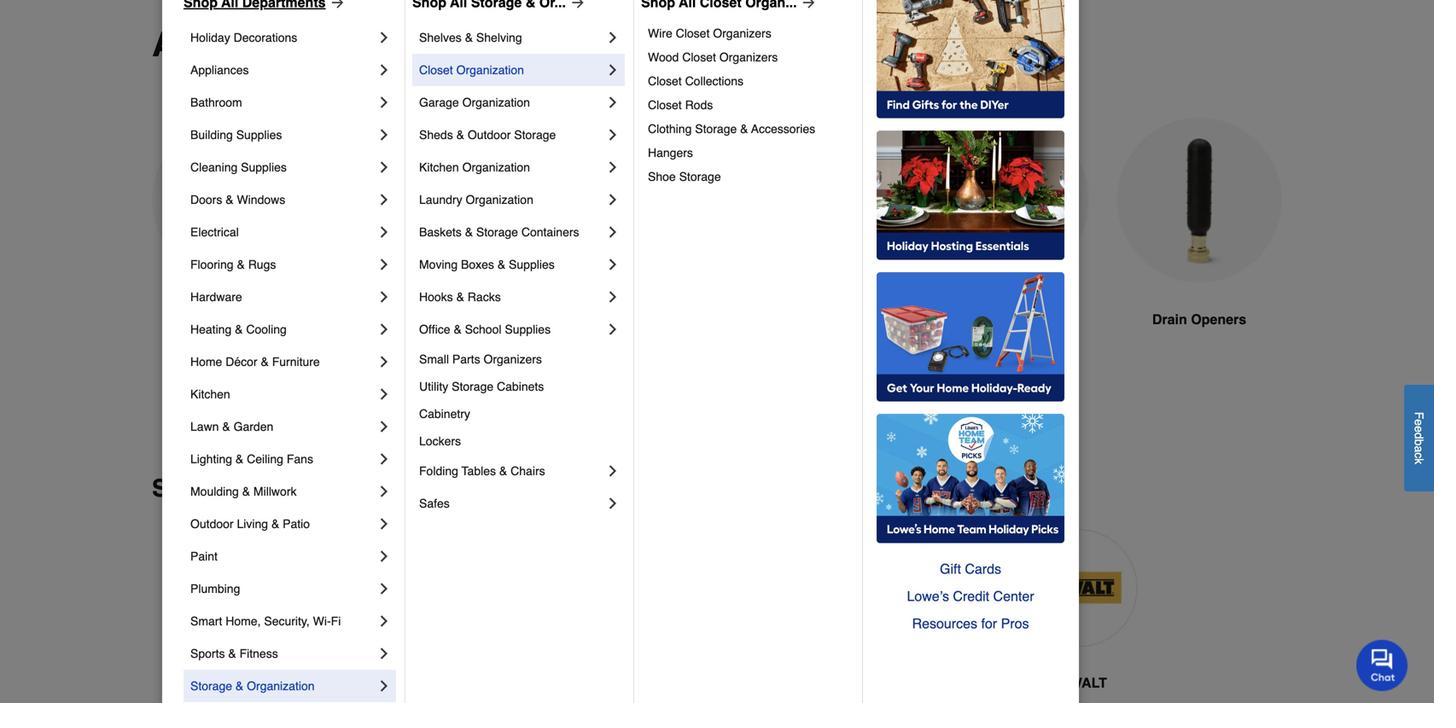 Task type: locate. For each thing, give the bounding box(es) containing it.
appliances link
[[190, 54, 376, 86]]

kitchen up 'laundry'
[[419, 161, 459, 174]]

lowe's credit center link
[[877, 583, 1065, 610]]

shoe storage link
[[648, 165, 850, 189]]

sports & fitness link
[[190, 638, 376, 670]]

home décor & furniture
[[190, 355, 320, 369]]

organization
[[456, 63, 524, 77], [462, 96, 530, 109], [462, 161, 530, 174], [466, 193, 533, 207], [247, 680, 315, 693]]

hooks & racks link
[[419, 281, 604, 313]]

1 vertical spatial openers
[[1191, 312, 1247, 327]]

bathroom
[[190, 96, 242, 109]]

supplies
[[236, 128, 282, 142], [241, 161, 287, 174], [509, 258, 555, 272], [505, 323, 551, 336]]

organizers for wire closet organizers
[[713, 26, 772, 40]]

lockers
[[419, 435, 461, 448]]

e up 'b'
[[1413, 426, 1426, 433]]

shelves & shelving
[[419, 31, 522, 44]]

organization up "sheds & outdoor storage"
[[462, 96, 530, 109]]

arrow right image up the plungers
[[326, 0, 346, 11]]

outdoor living & patio
[[190, 517, 310, 531]]

organization for kitchen organization
[[462, 161, 530, 174]]

office
[[419, 323, 450, 336]]

arrow right image
[[326, 0, 346, 11], [797, 0, 818, 11]]

millwork
[[254, 485, 297, 499]]

cooling
[[246, 323, 287, 336]]

organizers up utility storage cabinets link
[[484, 353, 542, 366]]

lighting & ceiling fans link
[[190, 443, 376, 476]]

supplies up cleaning supplies
[[236, 128, 282, 142]]

drain for drain openers
[[1152, 312, 1187, 327]]

chevron right image for cleaning supplies
[[376, 159, 393, 176]]

supplies up windows
[[241, 161, 287, 174]]

office & school supplies link
[[419, 313, 604, 346]]

chevron right image for hooks & racks
[[604, 289, 622, 306]]

chevron right image
[[376, 29, 393, 46], [376, 61, 393, 79], [604, 61, 622, 79], [376, 94, 393, 111], [376, 126, 393, 143], [604, 126, 622, 143], [376, 159, 393, 176], [604, 159, 622, 176], [376, 191, 393, 208], [376, 224, 393, 241], [376, 256, 393, 273], [604, 256, 622, 273], [376, 321, 393, 338], [604, 321, 622, 338], [376, 418, 393, 435], [376, 451, 393, 468], [604, 463, 622, 480], [376, 548, 393, 565], [376, 613, 393, 630], [376, 678, 393, 695]]

hangers
[[648, 146, 693, 160]]

building supplies link
[[190, 119, 376, 151]]

organization down "sheds & outdoor storage"
[[462, 161, 530, 174]]

& left millwork
[[242, 485, 250, 499]]

lighting
[[190, 453, 232, 466]]

storage down hangers
[[679, 170, 721, 184]]

& right shelves
[[465, 31, 473, 44]]

chevron right image for kitchen
[[376, 386, 393, 403]]

& left the racks
[[456, 290, 464, 304]]

1 vertical spatial kitchen
[[190, 388, 230, 401]]

closet for closet collections
[[648, 74, 682, 88]]

chevron right image for lawn & garden
[[376, 418, 393, 435]]

closet up "clothing"
[[648, 98, 682, 112]]

closet down wood
[[648, 74, 682, 88]]

organization down sports & fitness link
[[247, 680, 315, 693]]

chevron right image for hardware
[[376, 289, 393, 306]]

a yellow jug of drano commercial line drain cleaner. image
[[538, 118, 704, 283]]

electrical
[[190, 225, 239, 239]]

organization up the baskets & storage containers at the left top
[[466, 193, 533, 207]]

outdoor down moulding on the left bottom
[[190, 517, 234, 531]]

parts
[[452, 353, 480, 366]]

& right cleaners
[[666, 312, 676, 327]]

1 augers from the left
[[230, 312, 277, 327]]

chevron right image
[[604, 29, 622, 46], [604, 94, 622, 111], [604, 191, 622, 208], [604, 224, 622, 241], [376, 289, 393, 306], [604, 289, 622, 306], [376, 353, 393, 371], [376, 386, 393, 403], [376, 483, 393, 500], [604, 495, 622, 512], [376, 516, 393, 533], [376, 581, 393, 598], [376, 645, 393, 663]]

organizers up wood closet organizers link
[[713, 26, 772, 40]]

closet collections
[[648, 74, 744, 88]]

lawn & garden link
[[190, 411, 376, 443]]

clothing storage & accessories
[[648, 122, 815, 136]]

augers
[[230, 312, 277, 327], [433, 312, 480, 327]]

shop
[[152, 475, 212, 502]]

a cobra rubber bladder with brass fitting. image
[[1117, 118, 1282, 283]]

cobra
[[625, 675, 665, 691]]

safes link
[[419, 488, 604, 520]]

bathroom link
[[190, 86, 376, 119]]

paint link
[[190, 540, 376, 573]]

outdoor living & patio link
[[190, 508, 376, 540]]

security,
[[264, 615, 310, 628]]

2 arrow right image from the left
[[797, 0, 818, 11]]

1 horizontal spatial arrow right image
[[797, 0, 818, 11]]

1 vertical spatial organizers
[[720, 50, 778, 64]]

hand
[[193, 312, 227, 327]]

0 horizontal spatial arrow right image
[[326, 0, 346, 11]]

living
[[237, 517, 268, 531]]

hangers link
[[648, 141, 850, 165]]

arrow right image up wire closet organizers link on the top
[[797, 0, 818, 11]]

clothing
[[648, 122, 692, 136]]

boxes
[[461, 258, 494, 272]]

& up hangers link
[[740, 122, 748, 136]]

closet up garage
[[419, 63, 453, 77]]

utility storage cabinets
[[419, 380, 544, 394]]

e up d
[[1413, 419, 1426, 426]]

zep logo. image
[[297, 530, 414, 647]]

2 vertical spatial organizers
[[484, 353, 542, 366]]

supplies down "containers"
[[509, 258, 555, 272]]

clothing storage & accessories link
[[648, 117, 850, 141]]

closet rods link
[[648, 93, 850, 117]]

chevron right image for plumbing
[[376, 581, 393, 598]]

chevron right image for moulding & millwork
[[376, 483, 393, 500]]

brand
[[253, 475, 322, 502]]

drain snakes
[[963, 312, 1050, 327]]

outdoor down garage organization
[[468, 128, 511, 142]]

0 vertical spatial organizers
[[713, 26, 772, 40]]

& right the sports
[[228, 647, 236, 661]]

fans
[[287, 453, 313, 466]]

closet for closet organization
[[419, 63, 453, 77]]

1 horizontal spatial kitchen
[[419, 161, 459, 174]]

& right décor
[[261, 355, 269, 369]]

cards
[[965, 561, 1001, 577]]

& left rugs
[[237, 258, 245, 272]]

& down sports & fitness at the left
[[236, 680, 244, 693]]

holiday
[[190, 31, 230, 44]]

chevron right image for home décor & furniture
[[376, 353, 393, 371]]

cobra link
[[586, 530, 704, 704]]

2 augers from the left
[[433, 312, 480, 327]]

home décor & furniture link
[[190, 346, 376, 378]]

closet collections link
[[648, 69, 850, 93]]

garden
[[234, 420, 273, 434]]

lighting & ceiling fans
[[190, 453, 313, 466]]

1 horizontal spatial augers
[[433, 312, 480, 327]]

1 vertical spatial outdoor
[[190, 517, 234, 531]]

0 horizontal spatial augers
[[230, 312, 277, 327]]

0 vertical spatial openers
[[575, 25, 714, 64]]

lowe's home team holiday picks. image
[[877, 414, 1065, 544]]

accessories
[[751, 122, 815, 136]]

small
[[419, 353, 449, 366]]

organizers
[[713, 26, 772, 40], [720, 50, 778, 64], [484, 353, 542, 366]]

closet organization link
[[419, 54, 604, 86]]

building
[[190, 128, 233, 142]]

smart
[[190, 615, 222, 628]]

plumbing link
[[190, 573, 376, 605]]

storage down the sports
[[190, 680, 232, 693]]

organization down 'shelving'
[[456, 63, 524, 77]]

closet up wood closet organizers
[[676, 26, 710, 40]]

machine
[[375, 312, 430, 327]]

closet up the closet collections
[[682, 50, 716, 64]]

0 horizontal spatial kitchen
[[190, 388, 230, 401]]

credit
[[953, 589, 990, 604]]

wood
[[648, 50, 679, 64]]

chevron right image for laundry organization
[[604, 191, 622, 208]]

1 horizontal spatial openers
[[1191, 312, 1247, 327]]

kitchen for kitchen
[[190, 388, 230, 401]]

center
[[993, 589, 1034, 604]]

0 vertical spatial outdoor
[[468, 128, 511, 142]]

rugs
[[248, 258, 276, 272]]

home
[[190, 355, 222, 369]]

organizers up closet collections link
[[720, 50, 778, 64]]

& left patio
[[271, 517, 279, 531]]

chevron right image for outdoor living & patio
[[376, 516, 393, 533]]

fi
[[331, 615, 341, 628]]

0 vertical spatial kitchen
[[419, 161, 459, 174]]

machine augers
[[375, 312, 480, 327]]

& right baskets
[[465, 225, 473, 239]]

drain inside drain cleaners & chemicals
[[566, 312, 601, 327]]

laundry organization
[[419, 193, 533, 207]]

chevron right image for holiday decorations
[[376, 29, 393, 46]]

zep
[[343, 675, 368, 691]]

& right lawn
[[222, 420, 230, 434]]

kitchen down the home at left
[[190, 388, 230, 401]]



Task type: describe. For each thing, give the bounding box(es) containing it.
dewalt link
[[1020, 530, 1138, 704]]

organization for closet organization
[[456, 63, 524, 77]]

chat invite button image
[[1357, 640, 1409, 692]]

& right sheds at the left
[[456, 128, 464, 142]]

windows
[[237, 193, 285, 207]]

storage & organization link
[[190, 670, 376, 703]]

storage up moving boxes & supplies
[[476, 225, 518, 239]]

chevron right image for flooring & rugs
[[376, 256, 393, 273]]

2 e from the top
[[1413, 426, 1426, 433]]

get your home holiday-ready. image
[[877, 272, 1065, 402]]

drain for drain cleaners & chemicals
[[566, 312, 601, 327]]

shelving
[[476, 31, 522, 44]]

& left cooling
[[235, 323, 243, 336]]

chevron right image for shelves & shelving
[[604, 29, 622, 46]]

small parts organizers
[[419, 353, 542, 366]]

supplies up small parts organizers link
[[505, 323, 551, 336]]

storage down "garage organization" link
[[514, 128, 556, 142]]

sheds & outdoor storage
[[419, 128, 556, 142]]

moving boxes & supplies link
[[419, 248, 604, 281]]

patio
[[283, 517, 310, 531]]

dewalt logo. image
[[1020, 530, 1138, 647]]

moving
[[419, 258, 458, 272]]

organization for garage organization
[[462, 96, 530, 109]]

chevron right image for sports & fitness
[[376, 645, 393, 663]]

chevron right image for electrical
[[376, 224, 393, 241]]

smart home, security, wi-fi
[[190, 615, 341, 628]]

resources for pros
[[912, 616, 1029, 632]]

1 e from the top
[[1413, 419, 1426, 426]]

chevron right image for office & school supplies
[[604, 321, 622, 338]]

chevron right image for paint
[[376, 548, 393, 565]]

for
[[981, 616, 997, 632]]

augers,
[[152, 25, 279, 64]]

0 horizontal spatial openers
[[575, 25, 714, 64]]

hand augers
[[193, 312, 277, 327]]

augers for machine augers
[[433, 312, 480, 327]]

chevron right image for smart home, security, wi-fi
[[376, 613, 393, 630]]

a brass craft music wire machine auger. image
[[345, 118, 511, 284]]

wire closet organizers link
[[648, 21, 850, 45]]

f
[[1413, 412, 1426, 419]]

closet for closet rods
[[648, 98, 682, 112]]

k
[[1413, 459, 1426, 464]]

gift
[[940, 561, 961, 577]]

heating & cooling
[[190, 323, 287, 336]]

orange drain snakes. image
[[924, 118, 1089, 283]]

chevron right image for baskets & storage containers
[[604, 224, 622, 241]]

chevron right image for moving boxes & supplies
[[604, 256, 622, 273]]

& right boxes
[[498, 258, 506, 272]]

find gifts for the diyer. image
[[877, 0, 1065, 119]]

& right doors
[[226, 193, 234, 207]]

ceiling
[[247, 453, 283, 466]]

hand augers link
[[152, 118, 318, 371]]

décor
[[226, 355, 257, 369]]

arrow right image
[[566, 0, 586, 11]]

& left 'shelving'
[[444, 25, 469, 64]]

f e e d b a c k button
[[1404, 385, 1434, 492]]

sports & fitness
[[190, 647, 278, 661]]

chevron right image for folding tables & chairs
[[604, 463, 622, 480]]

augers for hand augers
[[230, 312, 277, 327]]

safes
[[419, 497, 450, 511]]

chevron right image for building supplies
[[376, 126, 393, 143]]

cabinetry link
[[419, 400, 622, 428]]

chevron right image for storage & organization
[[376, 678, 393, 695]]

kitchen link
[[190, 378, 376, 411]]

chevron right image for closet organization
[[604, 61, 622, 79]]

by
[[218, 475, 246, 502]]

drain cleaners & chemicals link
[[538, 118, 704, 391]]

chevron right image for bathroom
[[376, 94, 393, 111]]

doors
[[190, 193, 222, 207]]

tables
[[462, 464, 496, 478]]

lowe's
[[907, 589, 949, 604]]

chevron right image for garage organization
[[604, 94, 622, 111]]

chevron right image for heating & cooling
[[376, 321, 393, 338]]

storage down the rods
[[695, 122, 737, 136]]

drain snakes link
[[924, 118, 1089, 371]]

folding
[[419, 464, 458, 478]]

smart home, security, wi-fi link
[[190, 605, 376, 638]]

drain for drain snakes
[[963, 312, 998, 327]]

utility storage cabinets link
[[419, 373, 622, 400]]

chevron right image for lighting & ceiling fans
[[376, 451, 393, 468]]

garage
[[419, 96, 459, 109]]

folding tables & chairs
[[419, 464, 545, 478]]

kitchen organization
[[419, 161, 530, 174]]

hooks & racks
[[419, 290, 501, 304]]

storage down parts
[[452, 380, 494, 394]]

& right tables on the left bottom of page
[[499, 464, 507, 478]]

collections
[[685, 74, 744, 88]]

1 horizontal spatial outdoor
[[468, 128, 511, 142]]

organization for laundry organization
[[466, 193, 533, 207]]

containers
[[522, 225, 579, 239]]

electrical link
[[190, 216, 376, 248]]

cobra logo. image
[[586, 530, 704, 647]]

kitchen for kitchen organization
[[419, 161, 459, 174]]

drain cleaners & chemicals
[[566, 312, 676, 348]]

moulding
[[190, 485, 239, 499]]

fitness
[[240, 647, 278, 661]]

0 horizontal spatial outdoor
[[190, 517, 234, 531]]

wi-
[[313, 615, 331, 628]]

holiday decorations link
[[190, 21, 376, 54]]

cabinets
[[497, 380, 544, 394]]

plumbing
[[190, 582, 240, 596]]

a kobalt music wire drain hand auger. image
[[152, 118, 318, 283]]

zep link
[[297, 530, 414, 704]]

moving boxes & supplies
[[419, 258, 555, 272]]

furniture
[[272, 355, 320, 369]]

& right office
[[454, 323, 462, 336]]

plungers
[[289, 25, 435, 64]]

resources for pros link
[[877, 610, 1065, 638]]

flooring & rugs
[[190, 258, 276, 272]]

d
[[1413, 433, 1426, 439]]

& left ceiling
[[236, 453, 244, 466]]

& inside drain cleaners & chemicals
[[666, 312, 676, 327]]

closet rods
[[648, 98, 713, 112]]

wood closet organizers link
[[648, 45, 850, 69]]

lowe's credit center
[[907, 589, 1034, 604]]

chevron right image for doors & windows
[[376, 191, 393, 208]]

korky logo. image
[[876, 530, 993, 647]]

cleaning
[[190, 161, 238, 174]]

building supplies
[[190, 128, 282, 142]]

sheds & outdoor storage link
[[419, 119, 604, 151]]

wood closet organizers
[[648, 50, 778, 64]]

lockers link
[[419, 428, 622, 455]]

utility
[[419, 380, 448, 394]]

chevron right image for appliances
[[376, 61, 393, 79]]

breadcrumb element
[[152, 0, 492, 26]]

f e e d b a c k
[[1413, 412, 1426, 464]]

folding tables & chairs link
[[419, 455, 604, 488]]

chevron right image for kitchen organization
[[604, 159, 622, 176]]

chevron right image for sheds & outdoor storage
[[604, 126, 622, 143]]

wire
[[648, 26, 673, 40]]

holiday hosting essentials. image
[[877, 131, 1065, 260]]

b
[[1413, 439, 1426, 446]]

resources
[[912, 616, 978, 632]]

organizers for small parts organizers
[[484, 353, 542, 366]]

organizers for wood closet organizers
[[720, 50, 778, 64]]

garage organization link
[[419, 86, 604, 119]]

chemicals
[[587, 332, 655, 348]]

1 arrow right image from the left
[[326, 0, 346, 11]]

shoe storage
[[648, 170, 721, 184]]

a black rubber plunger. image
[[731, 118, 896, 284]]

shop by brand
[[152, 475, 322, 502]]

chevron right image for safes
[[604, 495, 622, 512]]



Task type: vqa. For each thing, say whether or not it's contained in the screenshot.
Pavers & Retaining Walls's chevron right icon
no



